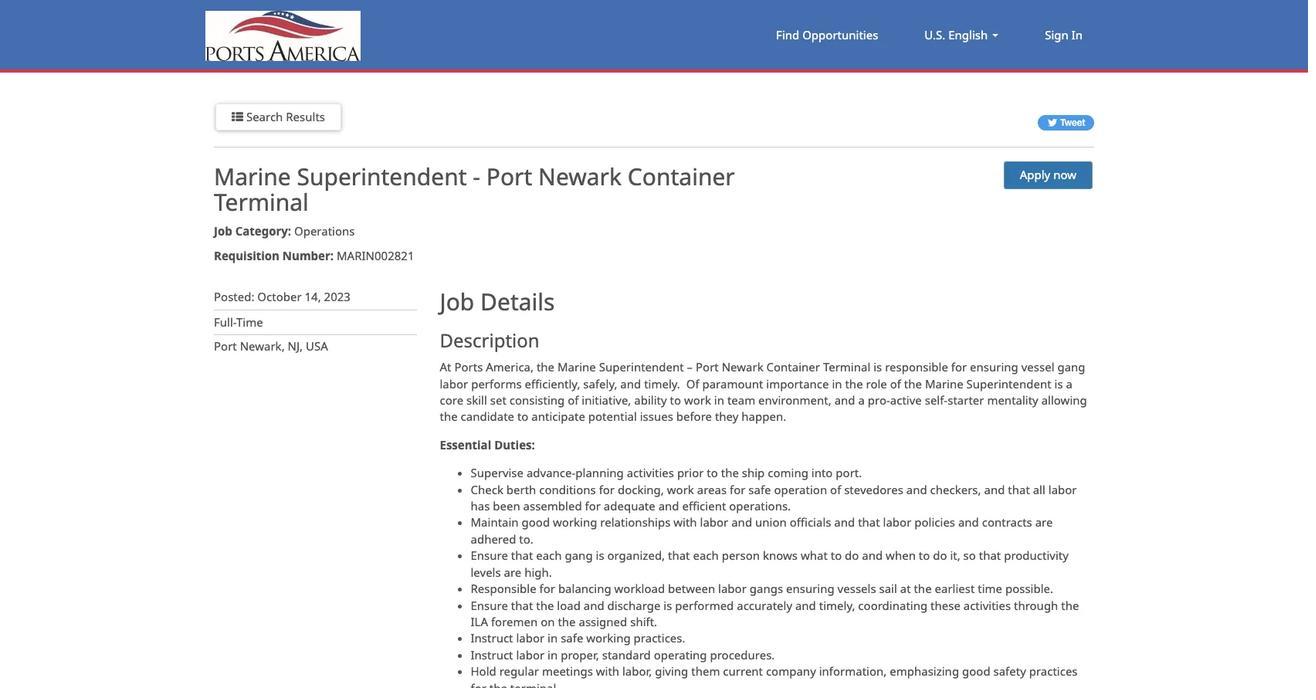 Task type: describe. For each thing, give the bounding box(es) containing it.
1 vertical spatial working
[[586, 631, 631, 646]]

responsible
[[885, 359, 948, 375]]

labor up performed
[[718, 581, 747, 596]]

1 horizontal spatial safe
[[749, 482, 771, 497]]

1 horizontal spatial superintendent
[[599, 359, 684, 375]]

-
[[473, 161, 480, 193]]

essential
[[440, 437, 491, 452]]

gang inside the at ports america, the marine superintendent – port newark container terminal is responsible for ensuring vessel gang labor performs efficiently, safely, and timely.  of paramount importance in the role of the marine superintendent is a core skill set consisting of initiative, ability to work in team environment, and a pro-active self-starter mentality allowing the candidate to anticipate potential issues before they happen.
[[1058, 359, 1086, 375]]

of inside supervise advance-planning activities prior to the ship coming into port. check berth conditions for docking, work areas for safe operation of stevedores and checkers, and that all labor has been assembled for adequate and efficient operations. maintain good working relationships with labor and union officials and that labor policies and contracts are adhered to. ensure that each gang is organized, that each person knows what to do and when to do it, so that productivity levels are high. responsible for balancing workload between labor gangs ensuring vessels sail at the earliest time possible. ensure that the load and discharge is performed accurately and timely, coordinating these activities through the ila foremen on the assigned shift. instruct labor in safe working practices. instruct labor in proper, standard operating procedures. hold regular meetings with labor, giving them current company information, emphasizing good safety practices for the terminal.
[[830, 482, 841, 497]]

supervise advance-planning activities prior to the ship coming into port. check berth conditions for docking, work areas for safe operation of stevedores and checkers, and that all labor has been assembled for adequate and efficient operations. maintain good working relationships with labor and union officials and that labor policies and contracts are adhered to. ensure that each gang is organized, that each person knows what to do and when to do it, so that productivity levels are high. responsible for balancing workload between labor gangs ensuring vessels sail at the earliest time possible. ensure that the load and discharge is performed accurately and timely, coordinating these activities through the ila foremen on the assigned shift. instruct labor in safe working practices. instruct labor in proper, standard operating procedures. hold regular meetings with labor, giving them current company information, emphasizing good safety practices for the terminal.
[[471, 465, 1079, 688]]

october
[[257, 289, 302, 304]]

description
[[440, 328, 540, 353]]

labor up the regular
[[516, 647, 545, 663]]

and down docking,
[[659, 498, 679, 514]]

these
[[931, 598, 961, 613]]

vessel
[[1022, 359, 1055, 375]]

–
[[687, 359, 693, 375]]

between
[[668, 581, 715, 596]]

0 vertical spatial working
[[553, 515, 597, 530]]

1 each from the left
[[536, 548, 562, 563]]

starter
[[948, 392, 984, 408]]

in right importance
[[832, 376, 842, 391]]

allowing
[[1042, 392, 1087, 408]]

2 ensure from the top
[[471, 598, 508, 613]]

active
[[890, 392, 922, 408]]

productivity
[[1004, 548, 1069, 563]]

paramount
[[702, 376, 764, 391]]

is down between
[[664, 598, 672, 613]]

and up the "so" at the right bottom of the page
[[959, 515, 979, 530]]

consisting
[[510, 392, 565, 408]]

terminal.
[[510, 680, 560, 688]]

through
[[1014, 598, 1059, 613]]

14,
[[305, 289, 321, 304]]

marine inside 'marine superintendent - port newark container terminal job category : operations'
[[214, 161, 291, 193]]

sign in
[[1045, 27, 1083, 42]]

adequate
[[604, 498, 656, 514]]

for down conditions
[[585, 498, 601, 514]]

responsible
[[471, 581, 537, 596]]

at
[[440, 359, 451, 375]]

initiative,
[[582, 392, 631, 408]]

labor down foremen
[[516, 631, 545, 646]]

that left all
[[1008, 482, 1030, 497]]

apply now
[[1020, 167, 1077, 183]]

0 horizontal spatial a
[[859, 392, 865, 408]]

current
[[723, 664, 763, 679]]

to right "when"
[[919, 548, 930, 563]]

safely,
[[583, 376, 618, 391]]

coordinating
[[858, 598, 928, 613]]

time
[[978, 581, 1003, 596]]

in
[[1072, 27, 1083, 42]]

results
[[286, 109, 325, 124]]

newark inside 'marine superintendent - port newark container terminal job category : operations'
[[538, 161, 622, 193]]

checkers,
[[930, 482, 981, 497]]

1 vertical spatial activities
[[964, 598, 1011, 613]]

marine superintendent - port newark container terminal job category : operations
[[214, 161, 735, 239]]

that down to.
[[511, 548, 533, 563]]

giving
[[655, 664, 689, 679]]

accurately
[[737, 598, 793, 613]]

terminal inside 'marine superintendent - port newark container terminal job category : operations'
[[214, 186, 309, 218]]

when
[[886, 548, 916, 563]]

all
[[1033, 482, 1046, 497]]

assigned
[[579, 614, 627, 630]]

on
[[541, 614, 555, 630]]

union
[[755, 515, 787, 530]]

emphasizing
[[890, 664, 959, 679]]

it,
[[950, 548, 961, 563]]

supervise
[[471, 465, 524, 481]]

high.
[[525, 564, 552, 580]]

labor down efficient
[[700, 515, 729, 530]]

0 horizontal spatial with
[[596, 664, 620, 679]]

importance
[[767, 376, 829, 391]]

proper,
[[561, 647, 599, 663]]

work inside the at ports america, the marine superintendent – port newark container terminal is responsible for ensuring vessel gang labor performs efficiently, safely, and timely.  of paramount importance in the role of the marine superintendent is a core skill set consisting of initiative, ability to work in team environment, and a pro-active self-starter mentality allowing the candidate to anticipate potential issues before they happen.
[[684, 392, 711, 408]]

policies
[[915, 515, 956, 530]]

is left organized,
[[596, 548, 604, 563]]

them
[[691, 664, 720, 679]]

for down planning
[[599, 482, 615, 497]]

ship
[[742, 465, 765, 481]]

the left role
[[845, 376, 863, 391]]

1 ensure from the top
[[471, 548, 508, 563]]

balancing
[[558, 581, 611, 596]]

0 horizontal spatial of
[[568, 392, 579, 408]]

sign in link
[[1022, 0, 1106, 70]]

adhered
[[471, 531, 516, 547]]

america,
[[486, 359, 534, 375]]

apply now link
[[1004, 162, 1093, 189]]

coming
[[768, 465, 809, 481]]

labor right all
[[1049, 482, 1077, 497]]

container inside the at ports america, the marine superintendent – port newark container terminal is responsible for ensuring vessel gang labor performs efficiently, safely, and timely.  of paramount importance in the role of the marine superintendent is a core skill set consisting of initiative, ability to work in team environment, and a pro-active self-starter mentality allowing the candidate to anticipate potential issues before they happen.
[[767, 359, 820, 375]]

to up areas
[[707, 465, 718, 481]]

what
[[801, 548, 828, 563]]

core
[[440, 392, 464, 408]]

sign
[[1045, 27, 1069, 42]]

for inside the at ports america, the marine superintendent – port newark container terminal is responsible for ensuring vessel gang labor performs efficiently, safely, and timely.  of paramount importance in the role of the marine superintendent is a core skill set consisting of initiative, ability to work in team environment, and a pro-active self-starter mentality allowing the candidate to anticipate potential issues before they happen.
[[951, 359, 967, 375]]

operations.
[[729, 498, 791, 514]]

marin002821
[[337, 248, 414, 263]]

and up policies
[[907, 482, 927, 497]]

container inside 'marine superintendent - port newark container terminal job category : operations'
[[628, 161, 735, 193]]

performed
[[675, 598, 734, 613]]

job inside 'marine superintendent - port newark container terminal job category : operations'
[[214, 223, 232, 239]]

the left the ship on the right bottom of the page
[[721, 465, 739, 481]]

time
[[236, 314, 263, 330]]

the right at
[[914, 581, 932, 596]]

for down hold
[[471, 680, 487, 688]]

practices.
[[634, 631, 686, 646]]

person
[[722, 548, 760, 563]]

to.
[[519, 531, 534, 547]]

procedures.
[[710, 647, 775, 663]]

at
[[900, 581, 911, 596]]

nj,
[[288, 338, 303, 354]]

efficiently,
[[525, 376, 580, 391]]

the up on
[[536, 598, 554, 613]]

u.s. english
[[925, 27, 988, 42]]

2 vertical spatial superintendent
[[967, 376, 1052, 391]]

usa
[[306, 338, 328, 354]]

to up 'before'
[[670, 392, 681, 408]]

ensuring inside supervise advance-planning activities prior to the ship coming into port. check berth conditions for docking, work areas for safe operation of stevedores and checkers, and that all labor has been assembled for adequate and efficient operations. maintain good working relationships with labor and union officials and that labor policies and contracts are adhered to. ensure that each gang is organized, that each person knows what to do and when to do it, so that productivity levels are high. responsible for balancing workload between labor gangs ensuring vessels sail at the earliest time possible. ensure that the load and discharge is performed accurately and timely, coordinating these activities through the ila foremen on the assigned shift. instruct labor in safe working practices. instruct labor in proper, standard operating procedures. hold regular meetings with labor, giving them current company information, emphasizing good safety practices for the terminal.
[[786, 581, 835, 596]]

safety
[[994, 664, 1026, 679]]

organized,
[[607, 548, 665, 563]]

0 vertical spatial are
[[1036, 515, 1053, 530]]

2 do from the left
[[933, 548, 947, 563]]

to right the what
[[831, 548, 842, 563]]

in up they
[[714, 392, 725, 408]]

ability
[[634, 392, 667, 408]]

and down operations.
[[732, 515, 752, 530]]

1 instruct from the top
[[471, 631, 513, 646]]

1 vertical spatial good
[[962, 664, 991, 679]]

performs
[[471, 376, 522, 391]]

u.s.
[[925, 27, 946, 42]]

so
[[964, 548, 976, 563]]

operations
[[294, 223, 355, 239]]

requisition number : marin002821
[[214, 248, 414, 263]]

happen.
[[742, 409, 786, 424]]

find
[[776, 27, 800, 42]]

and left timely,
[[796, 598, 816, 613]]

and right "officials" on the bottom right
[[834, 515, 855, 530]]

is up role
[[874, 359, 882, 375]]

that up between
[[668, 548, 690, 563]]

port inside 'marine superintendent - port newark container terminal job category : operations'
[[486, 161, 532, 193]]



Task type: vqa. For each thing, say whether or not it's contained in the screenshot.
phone field at the bottom of page
no



Task type: locate. For each thing, give the bounding box(es) containing it.
that down stevedores
[[858, 515, 880, 530]]

and left pro-
[[835, 392, 856, 408]]

0 horizontal spatial ensuring
[[786, 581, 835, 596]]

do left "it,"
[[933, 548, 947, 563]]

gang
[[1058, 359, 1086, 375], [565, 548, 593, 563]]

work up 'before'
[[684, 392, 711, 408]]

activities
[[627, 465, 674, 481], [964, 598, 1011, 613]]

1 horizontal spatial :
[[288, 223, 291, 239]]

efficient
[[682, 498, 726, 514]]

terminal inside the at ports america, the marine superintendent – port newark container terminal is responsible for ensuring vessel gang labor performs efficiently, safely, and timely.  of paramount importance in the role of the marine superintendent is a core skill set consisting of initiative, ability to work in team environment, and a pro-active self-starter mentality allowing the candidate to anticipate potential issues before they happen.
[[823, 359, 871, 375]]

port newark, nj, usa
[[214, 338, 328, 354]]

gang right vessel
[[1058, 359, 1086, 375]]

the up efficiently,
[[537, 359, 555, 375]]

ports
[[454, 359, 483, 375]]

2 horizontal spatial superintendent
[[967, 376, 1052, 391]]

port right –
[[696, 359, 719, 375]]

port inside the at ports america, the marine superintendent – port newark container terminal is responsible for ensuring vessel gang labor performs efficiently, safely, and timely.  of paramount importance in the role of the marine superintendent is a core skill set consisting of initiative, ability to work in team environment, and a pro-active self-starter mentality allowing the candidate to anticipate potential issues before they happen.
[[696, 359, 719, 375]]

for down the ship on the right bottom of the page
[[730, 482, 746, 497]]

self-
[[925, 392, 948, 408]]

activities up docking,
[[627, 465, 674, 481]]

are up responsible
[[504, 564, 522, 580]]

0 vertical spatial activities
[[627, 465, 674, 481]]

with down efficient
[[674, 515, 697, 530]]

2 instruct from the top
[[471, 647, 513, 663]]

2 horizontal spatial marine
[[925, 376, 964, 391]]

levels
[[471, 564, 501, 580]]

do up vessels at the bottom right of page
[[845, 548, 859, 563]]

search results
[[246, 109, 325, 124]]

ila
[[471, 614, 488, 630]]

of up anticipate
[[568, 392, 579, 408]]

regular
[[500, 664, 539, 679]]

skill
[[467, 392, 487, 408]]

assembled
[[523, 498, 582, 514]]

posted : october 14, 2023
[[214, 289, 351, 304]]

conditions
[[539, 482, 596, 497]]

1 horizontal spatial container
[[767, 359, 820, 375]]

of right role
[[890, 376, 901, 391]]

working down the assembled
[[553, 515, 597, 530]]

0 horizontal spatial do
[[845, 548, 859, 563]]

check
[[471, 482, 504, 497]]

gang up balancing on the left bottom of page
[[565, 548, 593, 563]]

1 vertical spatial port
[[214, 338, 237, 354]]

: inside 'marine superintendent - port newark container terminal job category : operations'
[[288, 223, 291, 239]]

container
[[628, 161, 735, 193], [767, 359, 820, 375]]

0 vertical spatial instruct
[[471, 631, 513, 646]]

a up allowing at the bottom of page
[[1066, 376, 1073, 391]]

to down consisting
[[517, 409, 529, 424]]

1 vertical spatial ensure
[[471, 598, 508, 613]]

find opportunities link
[[753, 0, 902, 70]]

0 horizontal spatial :
[[251, 289, 254, 304]]

0 horizontal spatial job
[[214, 223, 232, 239]]

1 vertical spatial gang
[[565, 548, 593, 563]]

good up to.
[[522, 515, 550, 530]]

2 horizontal spatial port
[[696, 359, 719, 375]]

issues
[[640, 409, 673, 424]]

shift.
[[630, 614, 657, 630]]

0 vertical spatial with
[[674, 515, 697, 530]]

labor up core
[[440, 376, 468, 391]]

marine up safely,
[[558, 359, 596, 375]]

0 vertical spatial of
[[890, 376, 901, 391]]

0 vertical spatial port
[[486, 161, 532, 193]]

work inside supervise advance-planning activities prior to the ship coming into port. check berth conditions for docking, work areas for safe operation of stevedores and checkers, and that all labor has been assembled for adequate and efficient operations. maintain good working relationships with labor and union officials and that labor policies and contracts are adhered to. ensure that each gang is organized, that each person knows what to do and when to do it, so that productivity levels are high. responsible for balancing workload between labor gangs ensuring vessels sail at the earliest time possible. ensure that the load and discharge is performed accurately and timely, coordinating these activities through the ila foremen on the assigned shift. instruct labor in safe working practices. instruct labor in proper, standard operating procedures. hold regular meetings with labor, giving them current company information, emphasizing good safety practices for the terminal.
[[667, 482, 694, 497]]

areas
[[697, 482, 727, 497]]

prior
[[677, 465, 704, 481]]

newark inside the at ports america, the marine superintendent – port newark container terminal is responsible for ensuring vessel gang labor performs efficiently, safely, and timely.  of paramount importance in the role of the marine superintendent is a core skill set consisting of initiative, ability to work in team environment, and a pro-active self-starter mentality allowing the candidate to anticipate potential issues before they happen.
[[722, 359, 764, 375]]

1 horizontal spatial with
[[674, 515, 697, 530]]

been
[[493, 498, 520, 514]]

job up description at the left
[[440, 286, 474, 318]]

1 horizontal spatial port
[[486, 161, 532, 193]]

ensure up levels
[[471, 548, 508, 563]]

1 horizontal spatial activities
[[964, 598, 1011, 613]]

0 horizontal spatial safe
[[561, 631, 583, 646]]

marine up the self-
[[925, 376, 964, 391]]

good
[[522, 515, 550, 530], [962, 664, 991, 679]]

advance-
[[527, 465, 576, 481]]

: up number
[[288, 223, 291, 239]]

1 horizontal spatial marine
[[558, 359, 596, 375]]

2 vertical spatial marine
[[925, 376, 964, 391]]

0 horizontal spatial container
[[628, 161, 735, 193]]

company
[[766, 664, 816, 679]]

1 vertical spatial work
[[667, 482, 694, 497]]

1 horizontal spatial job
[[440, 286, 474, 318]]

category
[[235, 223, 288, 239]]

2023
[[324, 289, 351, 304]]

each up "high."
[[536, 548, 562, 563]]

labor up "when"
[[883, 515, 912, 530]]

candidate
[[461, 409, 514, 424]]

1 horizontal spatial of
[[830, 482, 841, 497]]

and up ability
[[621, 376, 641, 391]]

and up contracts
[[984, 482, 1005, 497]]

0 horizontal spatial are
[[504, 564, 522, 580]]

activities down time
[[964, 598, 1011, 613]]

terminal up category
[[214, 186, 309, 218]]

load
[[557, 598, 581, 613]]

1 vertical spatial a
[[859, 392, 865, 408]]

a left pro-
[[859, 392, 865, 408]]

1 vertical spatial are
[[504, 564, 522, 580]]

is up allowing at the bottom of page
[[1055, 376, 1063, 391]]

the down core
[[440, 409, 458, 424]]

safe up proper,
[[561, 631, 583, 646]]

1 vertical spatial of
[[568, 392, 579, 408]]

opportunities
[[803, 27, 879, 42]]

0 vertical spatial newark
[[538, 161, 622, 193]]

and
[[621, 376, 641, 391], [835, 392, 856, 408], [907, 482, 927, 497], [984, 482, 1005, 497], [659, 498, 679, 514], [732, 515, 752, 530], [834, 515, 855, 530], [959, 515, 979, 530], [862, 548, 883, 563], [584, 598, 605, 613], [796, 598, 816, 613]]

1 horizontal spatial ensuring
[[970, 359, 1019, 375]]

are down all
[[1036, 515, 1053, 530]]

environment,
[[759, 392, 832, 408]]

ensure up the ila
[[471, 598, 508, 613]]

terminal up role
[[823, 359, 871, 375]]

1 vertical spatial container
[[767, 359, 820, 375]]

and up assigned
[[584, 598, 605, 613]]

operating
[[654, 647, 707, 663]]

for down "high."
[[540, 581, 555, 596]]

workload
[[614, 581, 665, 596]]

that up foremen
[[511, 598, 533, 613]]

0 vertical spatial gang
[[1058, 359, 1086, 375]]

marine
[[214, 161, 291, 193], [558, 359, 596, 375], [925, 376, 964, 391]]

full-time
[[214, 314, 263, 330]]

1 vertical spatial terminal
[[823, 359, 871, 375]]

information,
[[819, 664, 887, 679]]

now
[[1054, 167, 1077, 183]]

0 vertical spatial safe
[[749, 482, 771, 497]]

ensuring inside the at ports america, the marine superintendent – port newark container terminal is responsible for ensuring vessel gang labor performs efficiently, safely, and timely.  of paramount importance in the role of the marine superintendent is a core skill set consisting of initiative, ability to work in team environment, and a pro-active self-starter mentality allowing the candidate to anticipate potential issues before they happen.
[[970, 359, 1019, 375]]

meetings
[[542, 664, 593, 679]]

0 vertical spatial terminal
[[214, 186, 309, 218]]

team
[[728, 392, 756, 408]]

2 horizontal spatial :
[[330, 248, 334, 263]]

timely,
[[819, 598, 855, 613]]

instruct up hold
[[471, 647, 513, 663]]

1 horizontal spatial each
[[693, 548, 719, 563]]

0 horizontal spatial activities
[[627, 465, 674, 481]]

each left person
[[693, 548, 719, 563]]

1 vertical spatial with
[[596, 664, 620, 679]]

2 each from the left
[[693, 548, 719, 563]]

ports america image
[[202, 11, 361, 61]]

0 horizontal spatial marine
[[214, 161, 291, 193]]

the down hold
[[490, 680, 507, 688]]

work down the prior
[[667, 482, 694, 497]]

set
[[490, 392, 507, 408]]

1 horizontal spatial good
[[962, 664, 991, 679]]

marine up category
[[214, 161, 291, 193]]

1 horizontal spatial do
[[933, 548, 947, 563]]

0 horizontal spatial good
[[522, 515, 550, 530]]

1 horizontal spatial gang
[[1058, 359, 1086, 375]]

0 horizontal spatial terminal
[[214, 186, 309, 218]]

: down operations
[[330, 248, 334, 263]]

0 vertical spatial good
[[522, 515, 550, 530]]

job up requisition
[[214, 223, 232, 239]]

with down standard
[[596, 664, 620, 679]]

0 vertical spatial a
[[1066, 376, 1073, 391]]

0 vertical spatial marine
[[214, 161, 291, 193]]

mentality
[[987, 392, 1039, 408]]

0 vertical spatial work
[[684, 392, 711, 408]]

instruct down the ila
[[471, 631, 513, 646]]

0 vertical spatial job
[[214, 223, 232, 239]]

in up meetings
[[548, 647, 558, 663]]

1 vertical spatial superintendent
[[599, 359, 684, 375]]

1 vertical spatial ensuring
[[786, 581, 835, 596]]

th list image
[[232, 111, 243, 123]]

in down on
[[548, 631, 558, 646]]

port down full-
[[214, 338, 237, 354]]

1 vertical spatial marine
[[558, 359, 596, 375]]

0 vertical spatial container
[[628, 161, 735, 193]]

stevedores
[[844, 482, 904, 497]]

1 do from the left
[[845, 548, 859, 563]]

of down port.
[[830, 482, 841, 497]]

ensuring up timely,
[[786, 581, 835, 596]]

0 vertical spatial superintendent
[[297, 161, 467, 193]]

working down assigned
[[586, 631, 631, 646]]

1 vertical spatial newark
[[722, 359, 764, 375]]

2 vertical spatial port
[[696, 359, 719, 375]]

anticipate
[[532, 409, 585, 424]]

at ports america, the marine superintendent – port newark container terminal is responsible for ensuring vessel gang labor performs efficiently, safely, and timely.  of paramount importance in the role of the marine superintendent is a core skill set consisting of initiative, ability to work in team environment, and a pro-active self-starter mentality allowing the candidate to anticipate potential issues before they happen.
[[440, 359, 1087, 424]]

gangs
[[750, 581, 783, 596]]

practices
[[1029, 664, 1078, 679]]

docking,
[[618, 482, 664, 497]]

1 horizontal spatial are
[[1036, 515, 1053, 530]]

port
[[486, 161, 532, 193], [214, 338, 237, 354], [696, 359, 719, 375]]

safe up operations.
[[749, 482, 771, 497]]

the down responsible at the right bottom of the page
[[904, 376, 922, 391]]

to
[[670, 392, 681, 408], [517, 409, 529, 424], [707, 465, 718, 481], [831, 548, 842, 563], [919, 548, 930, 563]]

of
[[890, 376, 901, 391], [568, 392, 579, 408], [830, 482, 841, 497]]

2 vertical spatial :
[[251, 289, 254, 304]]

knows
[[763, 548, 798, 563]]

2 vertical spatial of
[[830, 482, 841, 497]]

the down load
[[558, 614, 576, 630]]

port right the -
[[486, 161, 532, 193]]

gang inside supervise advance-planning activities prior to the ship coming into port. check berth conditions for docking, work areas for safe operation of stevedores and checkers, and that all labor has been assembled for adequate and efficient operations. maintain good working relationships with labor and union officials and that labor policies and contracts are adhered to. ensure that each gang is organized, that each person knows what to do and when to do it, so that productivity levels are high. responsible for balancing workload between labor gangs ensuring vessels sail at the earliest time possible. ensure that the load and discharge is performed accurately and timely, coordinating these activities through the ila foremen on the assigned shift. instruct labor in safe working practices. instruct labor in proper, standard operating procedures. hold regular meetings with labor, giving them current company information, emphasizing good safety practices for the terminal.
[[565, 548, 593, 563]]

: up time
[[251, 289, 254, 304]]

into
[[812, 465, 833, 481]]

for up starter
[[951, 359, 967, 375]]

1 horizontal spatial newark
[[722, 359, 764, 375]]

labor,
[[623, 664, 652, 679]]

potential
[[588, 409, 637, 424]]

are
[[1036, 515, 1053, 530], [504, 564, 522, 580]]

0 horizontal spatial newark
[[538, 161, 622, 193]]

in
[[832, 376, 842, 391], [714, 392, 725, 408], [548, 631, 558, 646], [548, 647, 558, 663]]

ensuring
[[970, 359, 1019, 375], [786, 581, 835, 596]]

and left "when"
[[862, 548, 883, 563]]

0 horizontal spatial port
[[214, 338, 237, 354]]

0 vertical spatial ensure
[[471, 548, 508, 563]]

0 vertical spatial ensuring
[[970, 359, 1019, 375]]

u.s. english button
[[902, 0, 1022, 70]]

search results link
[[216, 104, 341, 131]]

0 vertical spatial :
[[288, 223, 291, 239]]

1 horizontal spatial terminal
[[823, 359, 871, 375]]

contracts
[[982, 515, 1033, 530]]

good left safety
[[962, 664, 991, 679]]

superintendent inside 'marine superintendent - port newark container terminal job category : operations'
[[297, 161, 467, 193]]

labor inside the at ports america, the marine superintendent – port newark container terminal is responsible for ensuring vessel gang labor performs efficiently, safely, and timely.  of paramount importance in the role of the marine superintendent is a core skill set consisting of initiative, ability to work in team environment, and a pro-active self-starter mentality allowing the candidate to anticipate potential issues before they happen.
[[440, 376, 468, 391]]

1 horizontal spatial a
[[1066, 376, 1073, 391]]

role
[[866, 376, 887, 391]]

0 horizontal spatial each
[[536, 548, 562, 563]]

search
[[246, 109, 283, 124]]

has
[[471, 498, 490, 514]]

1 vertical spatial instruct
[[471, 647, 513, 663]]

1 vertical spatial safe
[[561, 631, 583, 646]]

2 horizontal spatial of
[[890, 376, 901, 391]]

1 vertical spatial :
[[330, 248, 334, 263]]

planning
[[576, 465, 624, 481]]

is
[[874, 359, 882, 375], [1055, 376, 1063, 391], [596, 548, 604, 563], [664, 598, 672, 613]]

ensuring up mentality
[[970, 359, 1019, 375]]

the right the through
[[1062, 598, 1079, 613]]

foremen
[[491, 614, 538, 630]]

0 horizontal spatial gang
[[565, 548, 593, 563]]

that right the "so" at the right bottom of the page
[[979, 548, 1001, 563]]

0 horizontal spatial superintendent
[[297, 161, 467, 193]]

1 vertical spatial job
[[440, 286, 474, 318]]



